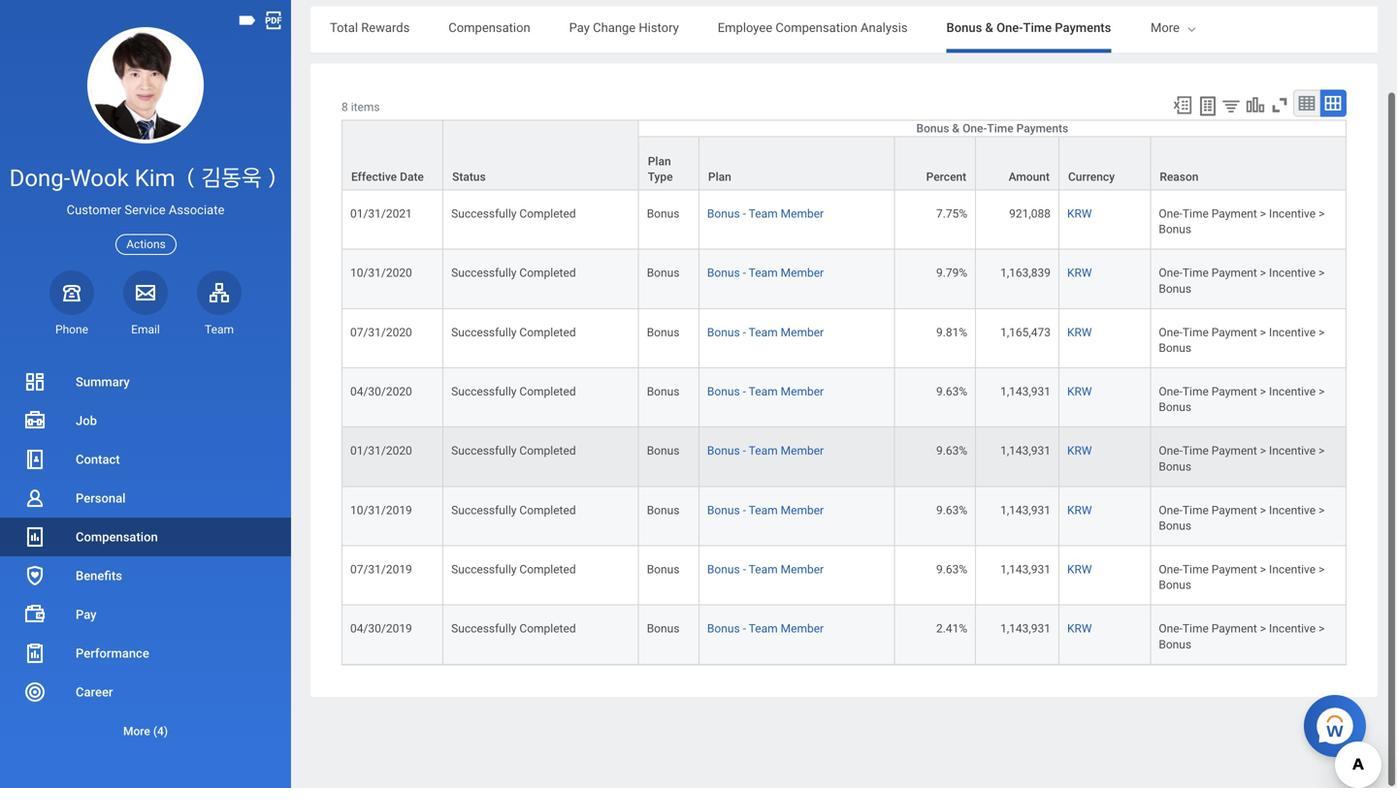 Task type: locate. For each thing, give the bounding box(es) containing it.
bonus - team member link for 10/31/2019
[[707, 536, 824, 553]]

7 incentive from the top
[[1269, 599, 1316, 613]]

job
[[76, 437, 97, 452]]

4 one-time payment > incentive > bonus from the top
[[1159, 421, 1325, 450]]

row containing 01/31/2020
[[341, 464, 1347, 523]]

1 successfully completed from the top
[[451, 243, 576, 257]]

0 vertical spatial plan
[[1291, 56, 1316, 71]]

2 vertical spatial plan
[[708, 206, 731, 220]]

6 one-time payment > incentive > bonus element from the top
[[1159, 536, 1325, 569]]

3 - from the top
[[743, 362, 746, 375]]

5 krw from the top
[[1067, 480, 1092, 494]]

one- for 10/31/2019
[[1159, 540, 1182, 553]]

9.63%
[[936, 421, 967, 435], [936, 480, 967, 494], [936, 540, 967, 553], [936, 599, 967, 613]]

4 bonus - team member from the top
[[707, 421, 824, 435]]

benefits
[[76, 592, 122, 607]]

4 bonus - team member link from the top
[[707, 417, 824, 435]]

krw for 07/31/2019
[[1067, 599, 1092, 613]]

2 payment from the top
[[1212, 302, 1257, 316]]

tab list
[[310, 42, 1378, 89]]

2 9.63% from the top
[[936, 480, 967, 494]]

3 successfully from the top
[[451, 362, 517, 375]]

summary image
[[23, 394, 47, 417]]

7 row from the top
[[341, 464, 1347, 523]]

one-time payment > incentive > bonus element
[[1159, 239, 1325, 272], [1159, 299, 1325, 332], [1159, 358, 1325, 391], [1159, 417, 1325, 450], [1159, 477, 1325, 510], [1159, 536, 1325, 569], [1159, 595, 1325, 628], [1159, 655, 1325, 688]]

bonus inside tab list
[[946, 56, 982, 71]]

successfully completed for 07/31/2019
[[451, 599, 576, 613]]

row containing plan type
[[341, 172, 1347, 227]]

3 row from the top
[[341, 227, 1347, 286]]

payments
[[1055, 56, 1111, 71], [1016, 158, 1068, 171]]

6 member from the top
[[781, 540, 824, 553]]

5 bonus - team member link from the top
[[707, 477, 824, 494]]

payments inside popup button
[[1016, 158, 1068, 171]]

row containing 04/30/2019
[[341, 642, 1347, 701]]

bonus & one-time payments inside popup button
[[916, 158, 1068, 171]]

job link
[[0, 425, 291, 464]]

3 payment from the top
[[1212, 362, 1257, 375]]

time for 10/31/2020
[[1182, 302, 1209, 316]]

payment
[[1212, 243, 1257, 257], [1212, 302, 1257, 316], [1212, 362, 1257, 375], [1212, 421, 1257, 435], [1212, 480, 1257, 494], [1212, 540, 1257, 553], [1212, 599, 1257, 613], [1212, 658, 1257, 672]]

percent button
[[895, 173, 975, 226]]

-
[[743, 243, 746, 257], [743, 302, 746, 316], [743, 362, 746, 375], [743, 421, 746, 435], [743, 480, 746, 494], [743, 540, 746, 553], [743, 599, 746, 613], [743, 658, 746, 672]]

5 payment from the top
[[1212, 480, 1257, 494]]

5 1,143,931 from the top
[[1000, 658, 1051, 672]]

bonus - team member link for 07/31/2019
[[707, 595, 824, 613]]

1 krw from the top
[[1067, 243, 1092, 257]]

payments up amount popup button
[[1016, 158, 1068, 171]]

6 row from the top
[[341, 405, 1347, 464]]

team for 10/31/2019
[[749, 540, 778, 553]]

6 completed from the top
[[519, 540, 576, 553]]

krw link for 04/30/2019
[[1067, 655, 1092, 672]]

5 one-time payment > incentive > bonus element from the top
[[1159, 477, 1325, 510]]

date
[[400, 206, 424, 220]]

incentive for 10/31/2019
[[1269, 540, 1316, 553]]

kim
[[135, 188, 175, 215]]

time inside tab list
[[1023, 56, 1052, 71]]

2 successfully from the top
[[451, 302, 517, 316]]

0 vertical spatial pay
[[569, 56, 590, 71]]

pay link
[[0, 619, 291, 658]]

7 completed from the top
[[519, 599, 576, 613]]

krw link for 07/31/2019
[[1067, 595, 1092, 613]]

04/30/2019
[[350, 658, 412, 672]]

team
[[749, 243, 778, 257], [749, 302, 778, 316], [205, 346, 234, 360], [749, 362, 778, 375], [749, 421, 778, 435], [749, 480, 778, 494], [749, 540, 778, 553], [749, 599, 778, 613], [749, 658, 778, 672]]

phone image
[[58, 304, 85, 328]]

one-
[[996, 56, 1023, 71], [962, 158, 987, 171], [1159, 243, 1182, 257], [1159, 302, 1182, 316], [1159, 362, 1182, 375], [1159, 421, 1182, 435], [1159, 480, 1182, 494], [1159, 540, 1182, 553], [1159, 599, 1182, 613], [1159, 658, 1182, 672]]

7 successfully from the top
[[451, 599, 517, 613]]

employee compensation analysis
[[718, 56, 908, 71]]

2 bonus - team member link from the top
[[707, 299, 824, 316]]

>
[[1260, 243, 1266, 257], [1319, 243, 1325, 257], [1260, 302, 1266, 316], [1319, 302, 1325, 316], [1260, 362, 1266, 375], [1319, 362, 1325, 375], [1260, 421, 1266, 435], [1319, 421, 1325, 435], [1260, 480, 1266, 494], [1319, 480, 1325, 494], [1260, 540, 1266, 553], [1319, 540, 1325, 553], [1260, 599, 1266, 613], [1319, 599, 1325, 613], [1260, 658, 1266, 672], [1319, 658, 1325, 672]]

8 krw link from the top
[[1067, 655, 1092, 672]]

plan left the activity on the right of page
[[1291, 56, 1316, 71]]

list
[[0, 386, 291, 774]]

change
[[593, 56, 636, 71]]

one-time payment > incentive > bonus element for 04/30/2020
[[1159, 417, 1325, 450]]

4 9.63% from the top
[[936, 599, 967, 613]]

one- for 07/31/2020
[[1159, 362, 1182, 375]]

1 vertical spatial &
[[952, 158, 960, 171]]

8 - from the top
[[743, 658, 746, 672]]

5 krw link from the top
[[1067, 477, 1092, 494]]

5 successfully completed from the top
[[451, 480, 576, 494]]

plan button
[[699, 173, 894, 226]]

4 successfully completed from the top
[[451, 421, 576, 435]]

2 krw link from the top
[[1067, 299, 1092, 316]]

1 bonus - team member link from the top
[[707, 239, 824, 257]]

krw link for 10/31/2020
[[1067, 299, 1092, 316]]

4 1,143,931 from the top
[[1000, 599, 1051, 613]]

amount button
[[976, 173, 1058, 226]]

6 one-time payment > incentive > bonus from the top
[[1159, 540, 1325, 569]]

bonus - team member for 01/31/2021
[[707, 243, 824, 257]]

1 horizontal spatial plan
[[708, 206, 731, 220]]

row containing 07/31/2019
[[341, 583, 1347, 642]]

9.79%
[[936, 302, 967, 316]]

krw for 07/31/2020
[[1067, 362, 1092, 375]]

customer
[[67, 226, 121, 241]]

bonus & one-time payments inside tab list
[[946, 56, 1111, 71]]

1,143,931
[[1000, 421, 1051, 435], [1000, 480, 1051, 494], [1000, 540, 1051, 553], [1000, 599, 1051, 613], [1000, 658, 1051, 672]]

1 one-time payment > incentive > bonus from the top
[[1159, 243, 1325, 272]]

2.41%
[[936, 658, 967, 672]]

successfully completed for 07/31/2020
[[451, 362, 576, 375]]

9.81%
[[936, 362, 967, 375]]

krw link for 04/30/2020
[[1067, 417, 1092, 435]]

4 krw link from the top
[[1067, 417, 1092, 435]]

9.63% for 10/31/2019
[[936, 540, 967, 553]]

6 bonus - team member link from the top
[[707, 536, 824, 553]]

5 completed from the top
[[519, 480, 576, 494]]

8 items
[[341, 136, 380, 150]]

completed
[[519, 243, 576, 257], [519, 302, 576, 316], [519, 362, 576, 375], [519, 421, 576, 435], [519, 480, 576, 494], [519, 540, 576, 553], [519, 599, 576, 613], [519, 658, 576, 672]]

3 incentive from the top
[[1269, 362, 1316, 375]]

member for 04/30/2019
[[781, 658, 824, 672]]

member
[[781, 243, 824, 257], [781, 302, 824, 316], [781, 362, 824, 375], [781, 421, 824, 435], [781, 480, 824, 494], [781, 540, 824, 553], [781, 599, 824, 613], [781, 658, 824, 672]]

bonus - team member link for 10/31/2020
[[707, 299, 824, 316]]

1 vertical spatial pay
[[76, 631, 97, 646]]

successfully for 07/31/2020
[[451, 362, 517, 375]]

payments left 'more'
[[1055, 56, 1111, 71]]

successfully completed for 01/31/2021
[[451, 243, 576, 257]]

7 successfully completed from the top
[[451, 599, 576, 613]]

6 krw from the top
[[1067, 540, 1092, 553]]

2 bonus - team member from the top
[[707, 302, 824, 316]]

more
[[1151, 56, 1180, 71]]

time for 10/31/2019
[[1182, 540, 1209, 553]]

reason
[[1160, 206, 1199, 220]]

one-time payment > incentive > bonus
[[1159, 243, 1325, 272], [1159, 302, 1325, 332], [1159, 362, 1325, 391], [1159, 421, 1325, 450], [1159, 480, 1325, 510], [1159, 540, 1325, 569], [1159, 599, 1325, 628], [1159, 658, 1325, 688]]

8 krw from the top
[[1067, 658, 1092, 672]]

8 successfully from the top
[[451, 658, 517, 672]]

completed for 01/31/2021
[[519, 243, 576, 257]]

1 incentive from the top
[[1269, 243, 1316, 257]]

&
[[985, 56, 993, 71], [952, 158, 960, 171]]

one-time payment > incentive > bonus element for 10/31/2019
[[1159, 536, 1325, 569]]

10/31/2019
[[350, 540, 412, 553]]

5 bonus - team member from the top
[[707, 480, 824, 494]]

bonus - team member for 04/30/2019
[[707, 658, 824, 672]]

pay inside tab list
[[569, 56, 590, 71]]

7 member from the top
[[781, 599, 824, 613]]

team for 01/31/2020
[[749, 480, 778, 494]]

7 payment from the top
[[1212, 599, 1257, 613]]

one- inside popup button
[[962, 158, 987, 171]]

one- for 10/31/2020
[[1159, 302, 1182, 316]]

status button
[[443, 157, 638, 226]]

6 - from the top
[[743, 540, 746, 553]]

3 krw link from the top
[[1067, 358, 1092, 375]]

& inside bonus & one-time payments popup button
[[952, 158, 960, 171]]

5 row from the top
[[341, 345, 1347, 405]]

1 vertical spatial payments
[[1016, 158, 1068, 171]]

one-time payment > incentive > bonus for 01/31/2021
[[1159, 243, 1325, 272]]

5 successfully from the top
[[451, 480, 517, 494]]

krw link
[[1067, 239, 1092, 257], [1067, 299, 1092, 316], [1067, 358, 1092, 375], [1067, 417, 1092, 435], [1067, 477, 1092, 494], [1067, 536, 1092, 553], [1067, 595, 1092, 613], [1067, 655, 1092, 672]]

compensation image
[[23, 549, 47, 572]]

one-time payment > incentive > bonus element for 01/31/2021
[[1159, 239, 1325, 272]]

incentive
[[1269, 243, 1316, 257], [1269, 302, 1316, 316], [1269, 362, 1316, 375], [1269, 421, 1316, 435], [1269, 480, 1316, 494], [1269, 540, 1316, 553], [1269, 599, 1316, 613], [1269, 658, 1316, 672]]

2 - from the top
[[743, 302, 746, 316]]

1 horizontal spatial pay
[[569, 56, 590, 71]]

incentive for 01/31/2020
[[1269, 480, 1316, 494]]

- for 10/31/2019
[[743, 540, 746, 553]]

8 one-time payment > incentive > bonus element from the top
[[1159, 655, 1325, 688]]

7 one-time payment > incentive > bonus element from the top
[[1159, 595, 1325, 628]]

9.63% for 04/30/2020
[[936, 421, 967, 435]]

3 bonus - team member from the top
[[707, 362, 824, 375]]

7.75%
[[936, 243, 967, 257]]

8 member from the top
[[781, 658, 824, 672]]

completed for 04/30/2019
[[519, 658, 576, 672]]

9 row from the top
[[341, 583, 1347, 642]]

0 horizontal spatial plan
[[648, 191, 671, 204]]

team for 01/31/2021
[[749, 243, 778, 257]]

7 bonus - team member link from the top
[[707, 595, 824, 613]]

2 completed from the top
[[519, 302, 576, 316]]

one- for 04/30/2020
[[1159, 421, 1182, 435]]

completed for 10/31/2019
[[519, 540, 576, 553]]

bonus - team member link for 04/30/2019
[[707, 655, 824, 672]]

payment for 04/30/2020
[[1212, 421, 1257, 435]]

bonus - team member link
[[707, 239, 824, 257], [707, 299, 824, 316], [707, 358, 824, 375], [707, 417, 824, 435], [707, 477, 824, 494], [707, 536, 824, 553], [707, 595, 824, 613], [707, 655, 824, 672]]

5 incentive from the top
[[1269, 480, 1316, 494]]

payment for 01/31/2020
[[1212, 480, 1257, 494]]

3 bonus - team member link from the top
[[707, 358, 824, 375]]

1 member from the top
[[781, 243, 824, 257]]

0 horizontal spatial &
[[952, 158, 960, 171]]

6 payment from the top
[[1212, 540, 1257, 553]]

team dong-wook kim （김동욱） element
[[197, 345, 242, 361]]

compensation
[[448, 56, 530, 71], [775, 56, 857, 71], [76, 553, 158, 568]]

bonus - team member for 04/30/2020
[[707, 421, 824, 435]]

time
[[1023, 56, 1052, 71], [987, 158, 1013, 171], [1182, 243, 1209, 257], [1182, 302, 1209, 316], [1182, 362, 1209, 375], [1182, 421, 1209, 435], [1182, 480, 1209, 494], [1182, 540, 1209, 553], [1182, 599, 1209, 613], [1182, 658, 1209, 672]]

2 krw from the top
[[1067, 302, 1092, 316]]

successfully completed
[[451, 243, 576, 257], [451, 302, 576, 316], [451, 362, 576, 375], [451, 421, 576, 435], [451, 480, 576, 494], [451, 540, 576, 553], [451, 599, 576, 613], [451, 658, 576, 672]]

1 one-time payment > incentive > bonus element from the top
[[1159, 239, 1325, 272]]

4 krw from the top
[[1067, 421, 1092, 435]]

one- for 01/31/2021
[[1159, 243, 1182, 257]]

pay down benefits
[[76, 631, 97, 646]]

8 bonus - team member link from the top
[[707, 655, 824, 672]]

4 completed from the top
[[519, 421, 576, 435]]

notifications element
[[1222, 0, 1277, 13]]

2 row from the top
[[341, 172, 1347, 227]]

1,143,931 for 07/31/2019
[[1000, 599, 1051, 613]]

pay
[[569, 56, 590, 71], [76, 631, 97, 646]]

successfully completed for 04/30/2020
[[451, 421, 576, 435]]

row
[[341, 156, 1347, 227], [341, 172, 1347, 227], [341, 227, 1347, 286], [341, 286, 1347, 345], [341, 345, 1347, 405], [341, 405, 1347, 464], [341, 464, 1347, 523], [341, 523, 1347, 583], [341, 583, 1347, 642], [341, 642, 1347, 701]]

0 horizontal spatial pay
[[76, 631, 97, 646]]

plan for plan
[[708, 206, 731, 220]]

successfully
[[451, 243, 517, 257], [451, 302, 517, 316], [451, 362, 517, 375], [451, 421, 517, 435], [451, 480, 517, 494], [451, 540, 517, 553], [451, 599, 517, 613], [451, 658, 517, 672]]

plan up type
[[648, 191, 671, 204]]

completed for 07/31/2019
[[519, 599, 576, 613]]

3 one-time payment > incentive > bonus element from the top
[[1159, 358, 1325, 391]]

email
[[131, 346, 160, 360]]

6 successfully from the top
[[451, 540, 517, 553]]

4 incentive from the top
[[1269, 421, 1316, 435]]

successfully completed for 01/31/2020
[[451, 480, 576, 494]]

benefits link
[[0, 580, 291, 619]]

view worker - expand/collapse chart image
[[1245, 130, 1266, 152]]

successfully for 10/31/2020
[[451, 302, 517, 316]]

3 successfully completed from the top
[[451, 362, 576, 375]]

1 row from the top
[[341, 156, 1347, 227]]

phone dong-wook kim （김동욱） element
[[49, 345, 94, 361]]

amount
[[1009, 206, 1050, 220]]

921,088
[[1009, 243, 1051, 257]]

time for 04/30/2020
[[1182, 421, 1209, 435]]

4 row from the top
[[341, 286, 1347, 345]]

1 successfully from the top
[[451, 243, 517, 257]]

personal
[[76, 515, 126, 529]]

1 vertical spatial plan
[[648, 191, 671, 204]]

6 successfully completed from the top
[[451, 540, 576, 553]]

bonus - team member
[[707, 243, 824, 257], [707, 302, 824, 316], [707, 362, 824, 375], [707, 421, 824, 435], [707, 480, 824, 494], [707, 540, 824, 553], [707, 599, 824, 613], [707, 658, 824, 672]]

bonus & one-time payments
[[946, 56, 1111, 71], [916, 158, 1068, 171]]

Search Workday  search field
[[495, 0, 916, 13]]

bonus
[[946, 56, 982, 71], [916, 158, 949, 171], [647, 243, 680, 257], [707, 243, 740, 257], [1159, 259, 1191, 272], [647, 302, 680, 316], [707, 302, 740, 316], [1159, 318, 1191, 332], [647, 362, 680, 375], [707, 362, 740, 375], [1159, 377, 1191, 391], [647, 421, 680, 435], [707, 421, 740, 435], [1159, 437, 1191, 450], [647, 480, 680, 494], [707, 480, 740, 494], [1159, 496, 1191, 510], [647, 540, 680, 553], [707, 540, 740, 553], [1159, 555, 1191, 569], [647, 599, 680, 613], [707, 599, 740, 613], [1159, 615, 1191, 628], [647, 658, 680, 672], [707, 658, 740, 672], [1159, 674, 1191, 688]]

5 member from the top
[[781, 480, 824, 494]]

6 bonus - team member from the top
[[707, 540, 824, 553]]

1 horizontal spatial &
[[985, 56, 993, 71]]

bonus - team member link for 01/31/2020
[[707, 477, 824, 494]]

plan right the plan type popup button at the left top of the page
[[708, 206, 731, 220]]

6 incentive from the top
[[1269, 540, 1316, 553]]

2 member from the top
[[781, 302, 824, 316]]

1 completed from the top
[[519, 243, 576, 257]]

pay left 'change'
[[569, 56, 590, 71]]

toolbar
[[1163, 126, 1347, 156]]

personal link
[[0, 503, 291, 541]]

team for 07/31/2019
[[749, 599, 778, 613]]

krw link for 10/31/2019
[[1067, 536, 1092, 553]]

7 krw link from the top
[[1067, 595, 1092, 613]]

team for 04/30/2020
[[749, 421, 778, 435]]

effective date
[[351, 206, 424, 220]]

email dong-wook kim （김동욱） element
[[123, 345, 168, 361]]

member for 10/31/2019
[[781, 540, 824, 553]]

plan inside plan type
[[648, 191, 671, 204]]

payment for 10/31/2020
[[1212, 302, 1257, 316]]

tab list containing total rewards
[[310, 42, 1378, 89]]

banner
[[0, 0, 1397, 23]]

pay for pay
[[76, 631, 97, 646]]

1 payment from the top
[[1212, 243, 1257, 257]]

contact link
[[0, 464, 291, 503]]

one-time payment > incentive > bonus for 04/30/2020
[[1159, 421, 1325, 450]]

5 - from the top
[[743, 480, 746, 494]]

member for 01/31/2020
[[781, 480, 824, 494]]

8 row from the top
[[341, 523, 1347, 583]]

4 one-time payment > incentive > bonus element from the top
[[1159, 417, 1325, 450]]

4 successfully from the top
[[451, 421, 517, 435]]

2 horizontal spatial plan
[[1291, 56, 1316, 71]]

8 successfully completed from the top
[[451, 658, 576, 672]]

successfully completed for 10/31/2019
[[451, 540, 576, 553]]

total rewards
[[330, 56, 410, 71]]

0 vertical spatial bonus & one-time payments
[[946, 56, 1111, 71]]

team for 04/30/2019
[[749, 658, 778, 672]]

8 payment from the top
[[1212, 658, 1257, 672]]

successfully for 04/30/2019
[[451, 658, 517, 672]]

1 vertical spatial bonus & one-time payments
[[916, 158, 1068, 171]]

one-time payment > incentive > bonus element for 01/31/2020
[[1159, 477, 1325, 510]]

1 bonus - team member from the top
[[707, 243, 824, 257]]

3 member from the top
[[781, 362, 824, 375]]

mail image
[[134, 304, 157, 328]]

currency
[[1068, 206, 1115, 220]]

plan
[[1291, 56, 1316, 71], [648, 191, 671, 204], [708, 206, 731, 220]]

2 1,143,931 from the top
[[1000, 480, 1051, 494]]

pay inside pay link
[[76, 631, 97, 646]]

2 successfully completed from the top
[[451, 302, 576, 316]]

job image
[[23, 433, 47, 456]]

3 9.63% from the top
[[936, 540, 967, 553]]

0 horizontal spatial compensation
[[76, 553, 158, 568]]

- for 07/31/2019
[[743, 599, 746, 613]]

2 one-time payment > incentive > bonus from the top
[[1159, 302, 1325, 332]]



Task type: describe. For each thing, give the bounding box(es) containing it.
successfully for 04/30/2020
[[451, 421, 517, 435]]

completed for 07/31/2020
[[519, 362, 576, 375]]

one- inside tab list
[[996, 56, 1023, 71]]

krw link for 01/31/2020
[[1067, 477, 1092, 494]]

plan type
[[648, 191, 673, 220]]

krw for 01/31/2021
[[1067, 243, 1092, 257]]

1,165,473
[[1000, 362, 1051, 375]]

total
[[330, 56, 358, 71]]

one-time payment > incentive > bonus for 07/31/2019
[[1159, 599, 1325, 628]]

navigation pane region
[[0, 23, 291, 789]]

0 vertical spatial &
[[985, 56, 993, 71]]

time for 01/31/2021
[[1182, 243, 1209, 257]]

member for 04/30/2020
[[781, 421, 824, 435]]

8 incentive from the top
[[1269, 658, 1316, 672]]

benefits image
[[23, 588, 47, 611]]

8
[[341, 136, 348, 150]]

bonus - team member for 10/31/2019
[[707, 540, 824, 553]]

one-time payment > incentive > bonus for 10/31/2019
[[1159, 540, 1325, 569]]

- for 01/31/2021
[[743, 243, 746, 257]]

email button
[[123, 294, 168, 361]]

payment for 07/31/2019
[[1212, 599, 1257, 613]]

team link
[[197, 294, 242, 361]]

1,143,931 for 04/30/2019
[[1000, 658, 1051, 672]]

successfully completed for 04/30/2019
[[451, 658, 576, 672]]

compensation inside list
[[76, 553, 158, 568]]

row containing 10/31/2019
[[341, 523, 1347, 583]]

select to filter grid data image
[[1220, 131, 1242, 152]]

krw for 04/30/2019
[[1067, 658, 1092, 672]]

1,143,931 for 04/30/2020
[[1000, 421, 1051, 435]]

phone
[[55, 346, 88, 360]]

dong-
[[9, 188, 70, 215]]

compensation link
[[0, 541, 291, 580]]

bonus - team member for 10/31/2020
[[707, 302, 824, 316]]

view team image
[[208, 304, 231, 328]]

krw link for 07/31/2020
[[1067, 358, 1092, 375]]

bonus & one-time payments button
[[639, 157, 1346, 172]]

one- for 01/31/2020
[[1159, 480, 1182, 494]]

one-time payment > incentive > bonus element for 07/31/2019
[[1159, 595, 1325, 628]]

time inside popup button
[[987, 158, 1013, 171]]

successfully for 01/31/2021
[[451, 243, 517, 257]]

analysis
[[860, 56, 908, 71]]

successfully for 10/31/2019
[[451, 540, 517, 553]]

status
[[452, 206, 486, 220]]

fullscreen image
[[1269, 130, 1290, 152]]

1 horizontal spatial compensation
[[448, 56, 530, 71]]

01/31/2020
[[350, 480, 412, 494]]

plan for plan type
[[648, 191, 671, 204]]

reason button
[[1151, 173, 1346, 226]]

time for 01/31/2020
[[1182, 480, 1209, 494]]

member for 07/31/2020
[[781, 362, 824, 375]]

payment for 10/31/2019
[[1212, 540, 1257, 553]]

krw link for 01/31/2021
[[1067, 239, 1092, 257]]

member for 10/31/2020
[[781, 302, 824, 316]]

completed for 01/31/2020
[[519, 480, 576, 494]]

rewards
[[361, 56, 410, 71]]

04/30/2020
[[350, 421, 412, 435]]

01/31/2021
[[350, 243, 412, 257]]

bonus - team member for 07/31/2019
[[707, 599, 824, 613]]

one-time payment > incentive > bonus for 07/31/2020
[[1159, 362, 1325, 391]]

tag image
[[237, 33, 258, 54]]

actions button
[[116, 258, 176, 278]]

07/31/2020
[[350, 362, 412, 375]]

allowance
[[1230, 56, 1288, 71]]

currency button
[[1059, 173, 1150, 226]]

performance
[[76, 670, 149, 684]]

justify image
[[17, 0, 41, 3]]

completed for 04/30/2020
[[519, 421, 576, 435]]

wook
[[70, 188, 129, 215]]

effective
[[351, 206, 397, 220]]

- for 04/30/2019
[[743, 658, 746, 672]]

reimbursable allowance plan activity
[[1150, 56, 1361, 71]]

pay change history
[[569, 56, 679, 71]]

0 vertical spatial payments
[[1055, 56, 1111, 71]]

history
[[639, 56, 679, 71]]

bonus - team member link for 07/31/2020
[[707, 358, 824, 375]]

contact image
[[23, 471, 47, 495]]

actions
[[126, 261, 166, 275]]

07/31/2019
[[350, 599, 412, 613]]

successfully for 01/31/2020
[[451, 480, 517, 494]]

1,143,931 for 10/31/2019
[[1000, 540, 1051, 553]]

expand table image
[[1323, 130, 1343, 149]]

- for 04/30/2020
[[743, 421, 746, 435]]

bonus - team member link for 01/31/2021
[[707, 239, 824, 257]]

contact
[[76, 476, 120, 490]]

bonus - team member for 01/31/2020
[[707, 480, 824, 494]]

row containing 01/31/2021
[[341, 227, 1347, 286]]

incentive for 07/31/2019
[[1269, 599, 1316, 613]]

row containing bonus & one-time payments
[[341, 156, 1347, 227]]

one- for 07/31/2019
[[1159, 599, 1182, 613]]

phone button
[[49, 294, 94, 361]]

pay for pay change history
[[569, 56, 590, 71]]

profile logan mcneil image
[[1343, 0, 1374, 11]]

krw for 10/31/2019
[[1067, 540, 1092, 553]]

one-time payment > incentive > bonus element for 10/31/2020
[[1159, 299, 1325, 332]]

performance link
[[0, 658, 291, 697]]

list containing summary
[[0, 386, 291, 774]]

effective date button
[[342, 157, 442, 226]]

row containing 04/30/2020
[[341, 405, 1347, 464]]

successfully for 07/31/2019
[[451, 599, 517, 613]]

krw for 01/31/2020
[[1067, 480, 1092, 494]]

8 one-time payment > incentive > bonus from the top
[[1159, 658, 1325, 688]]

one-time payment > incentive > bonus for 10/31/2020
[[1159, 302, 1325, 332]]

- for 07/31/2020
[[743, 362, 746, 375]]

row containing 10/31/2020
[[341, 286, 1347, 345]]

bonus - team member for 07/31/2020
[[707, 362, 824, 375]]

view printable version (pdf) image
[[263, 33, 284, 54]]

performance image
[[23, 666, 47, 689]]

summary
[[76, 398, 130, 413]]

my tasks element
[[1277, 0, 1331, 13]]

table image
[[1297, 130, 1316, 149]]

export to excel image
[[1172, 130, 1193, 152]]

10/31/2020
[[350, 302, 412, 316]]

1,163,839
[[1000, 302, 1051, 316]]

time for 07/31/2019
[[1182, 599, 1209, 613]]

- for 01/31/2020
[[743, 480, 746, 494]]

time for 07/31/2020
[[1182, 362, 1209, 375]]

career image
[[23, 704, 47, 728]]

plan inside tab list
[[1291, 56, 1316, 71]]

plan type button
[[639, 173, 698, 226]]

payment for 01/31/2021
[[1212, 243, 1257, 257]]

team for 10/31/2020
[[749, 302, 778, 316]]

payment for 07/31/2020
[[1212, 362, 1257, 375]]

items
[[351, 136, 380, 150]]

activity
[[1319, 56, 1361, 71]]

row containing 07/31/2020
[[341, 345, 1347, 405]]

type
[[648, 206, 673, 220]]

percent
[[926, 206, 966, 220]]

incentive for 10/31/2020
[[1269, 302, 1316, 316]]

completed for 10/31/2020
[[519, 302, 576, 316]]

dong-wook kim （김동욱）
[[9, 188, 282, 215]]

customer service associate
[[67, 226, 224, 241]]

associate
[[169, 226, 224, 241]]

one-time payment > incentive > bonus element for 07/31/2020
[[1159, 358, 1325, 391]]

1,143,931 for 01/31/2020
[[1000, 480, 1051, 494]]

（김동욱）
[[181, 188, 282, 215]]

summary link
[[0, 386, 291, 425]]

krw for 04/30/2020
[[1067, 421, 1092, 435]]

bonus inside popup button
[[916, 158, 949, 171]]

- for 10/31/2020
[[743, 302, 746, 316]]

service
[[125, 226, 166, 241]]

personal image
[[23, 510, 47, 534]]

pay image
[[23, 627, 47, 650]]

reimbursable
[[1150, 56, 1227, 71]]

9.63% for 07/31/2019
[[936, 599, 967, 613]]

team for 07/31/2020
[[749, 362, 778, 375]]

export to worksheets image
[[1196, 130, 1219, 154]]

team inside team dong-wook kim （김동욱） 'element'
[[205, 346, 234, 360]]

2 horizontal spatial compensation
[[775, 56, 857, 71]]

employee
[[718, 56, 772, 71]]

successfully completed for 10/31/2020
[[451, 302, 576, 316]]

incentive for 01/31/2021
[[1269, 243, 1316, 257]]

bonus - team member link for 04/30/2020
[[707, 417, 824, 435]]



Task type: vqa. For each thing, say whether or not it's contained in the screenshot.


